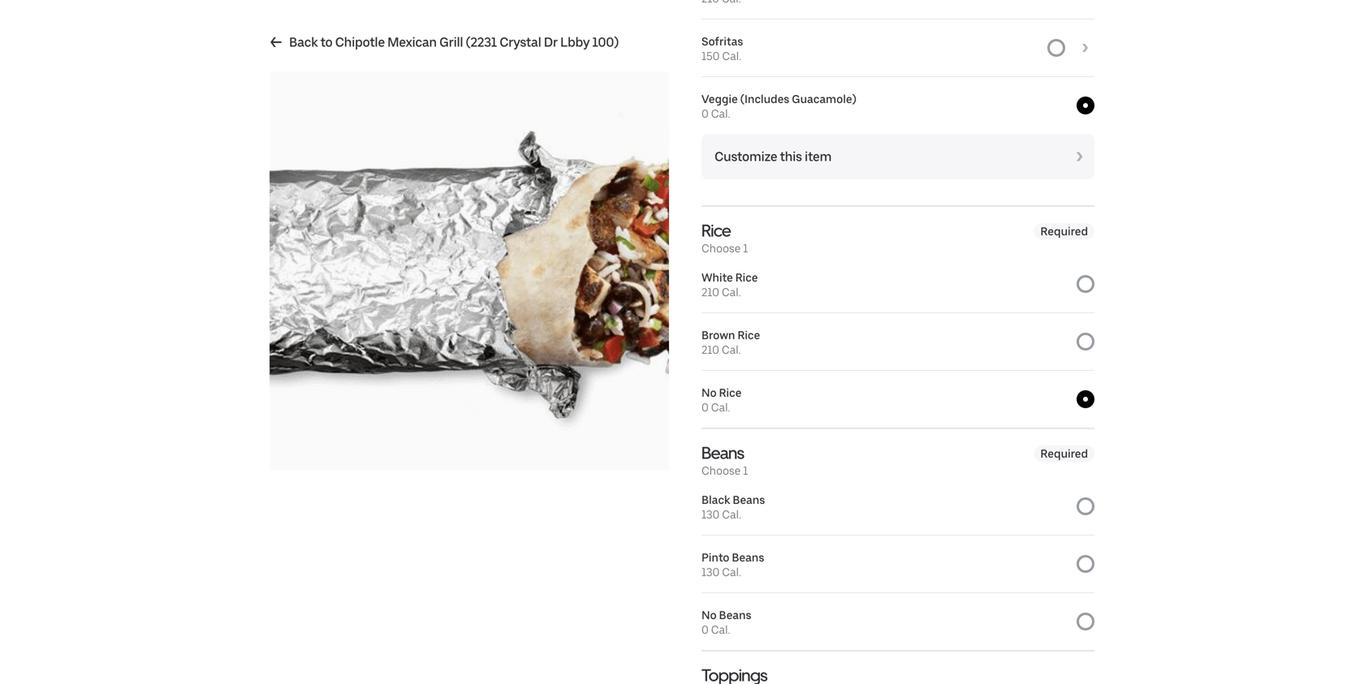 Task type: locate. For each thing, give the bounding box(es) containing it.
customize this item
[[715, 149, 832, 165]]

no beans 0 cal.
[[702, 609, 752, 637]]

rice inside the brown rice 210 cal.
[[738, 329, 761, 342]]

0 vertical spatial 0
[[702, 107, 709, 121]]

guacamole)
[[792, 92, 857, 106]]

1 vertical spatial choose
[[702, 464, 741, 478]]

150
[[702, 49, 720, 63]]

beans inside pinto beans 130 cal.
[[732, 551, 765, 565]]

customize
[[715, 149, 778, 165]]

no down pinto beans 130 cal.
[[702, 609, 717, 623]]

back
[[289, 35, 318, 50]]

beans right black
[[733, 494, 765, 507]]

back to chipotle mexican grill (2231 crystal dr lbby 100)
[[289, 35, 619, 50]]

pinto beans 130 cal.
[[702, 551, 765, 580]]

no inside no beans 0 cal.
[[702, 609, 717, 623]]

2 no from the top
[[702, 609, 717, 623]]

required
[[1041, 225, 1089, 238], [1041, 447, 1089, 461]]

cal. for brown rice 210 cal.
[[722, 343, 741, 357]]

rice up the white
[[702, 221, 731, 241]]

beans for black beans 130 cal.
[[733, 494, 765, 507]]

choose inside beans choose 1
[[702, 464, 741, 478]]

choose for rice
[[702, 242, 741, 255]]

1 required from the top
[[1041, 225, 1089, 238]]

choose inside rice choose 1
[[702, 242, 741, 255]]

1 no from the top
[[702, 386, 717, 400]]

no
[[702, 386, 717, 400], [702, 609, 717, 623]]

rice inside rice choose 1
[[702, 221, 731, 241]]

0 down pinto beans 130 cal.
[[702, 624, 709, 637]]

cal. inside black beans 130 cal.
[[722, 508, 742, 522]]

130
[[702, 508, 720, 522], [702, 566, 720, 580]]

black beans 130 cal.
[[702, 494, 765, 522]]

1 210 from the top
[[702, 286, 720, 299]]

beans choose 1
[[702, 443, 749, 478]]

2 choose from the top
[[702, 464, 741, 478]]

rice inside no rice 0 cal.
[[719, 386, 742, 400]]

1 inside rice choose 1
[[744, 242, 749, 255]]

2 required from the top
[[1041, 447, 1089, 461]]

rice down the brown rice 210 cal.
[[719, 386, 742, 400]]

2 0 from the top
[[702, 401, 709, 415]]

veggie (includes guacamole) 0 cal.
[[702, 92, 857, 121]]

1 1 from the top
[[744, 242, 749, 255]]

beans
[[702, 443, 744, 463], [733, 494, 765, 507], [732, 551, 765, 565], [719, 609, 752, 623]]

cal. down black
[[722, 508, 742, 522]]

1 up black beans 130 cal.
[[744, 464, 749, 478]]

no down the brown rice 210 cal.
[[702, 386, 717, 400]]

1 130 from the top
[[702, 508, 720, 522]]

0 vertical spatial 210
[[702, 286, 720, 299]]

100)
[[593, 35, 619, 50]]

cal. down veggie
[[711, 107, 731, 121]]

choose
[[702, 242, 741, 255], [702, 464, 741, 478]]

1 vertical spatial 1
[[744, 464, 749, 478]]

0 vertical spatial choose
[[702, 242, 741, 255]]

130 for pinto beans 130 cal.
[[702, 566, 720, 580]]

cal. up beans choose 1
[[711, 401, 731, 415]]

veggie
[[702, 92, 738, 106]]

130 down pinto
[[702, 566, 720, 580]]

cal. inside the brown rice 210 cal.
[[722, 343, 741, 357]]

0 vertical spatial required
[[1041, 225, 1089, 238]]

cal.
[[723, 49, 742, 63], [711, 107, 731, 121], [722, 286, 741, 299], [722, 343, 741, 357], [711, 401, 731, 415], [722, 508, 742, 522], [722, 566, 742, 580], [711, 624, 731, 637]]

sofritas
[[702, 35, 744, 48]]

rice for no rice 0 cal.
[[719, 386, 742, 400]]

210 inside white rice 210 cal.
[[702, 286, 720, 299]]

cal. inside white rice 210 cal.
[[722, 286, 741, 299]]

crystal
[[500, 35, 541, 50]]

3 0 from the top
[[702, 624, 709, 637]]

210 for brown rice 210 cal.
[[702, 343, 720, 357]]

item
[[805, 149, 832, 165]]

choose up the white
[[702, 242, 741, 255]]

1 up white rice 210 cal.
[[744, 242, 749, 255]]

rice inside white rice 210 cal.
[[736, 271, 758, 285]]

0 inside no beans 0 cal.
[[702, 624, 709, 637]]

cal. for no rice 0 cal.
[[711, 401, 731, 415]]

rice right brown
[[738, 329, 761, 342]]

1 vertical spatial required
[[1041, 447, 1089, 461]]

beans down pinto beans 130 cal.
[[719, 609, 752, 623]]

cal. inside pinto beans 130 cal.
[[722, 566, 742, 580]]

210
[[702, 286, 720, 299], [702, 343, 720, 357]]

cal. inside no beans 0 cal.
[[711, 624, 731, 637]]

210 inside the brown rice 210 cal.
[[702, 343, 720, 357]]

grill
[[440, 35, 463, 50]]

210 for white rice 210 cal.
[[702, 286, 720, 299]]

210 down the white
[[702, 286, 720, 299]]

2 1 from the top
[[744, 464, 749, 478]]

1 inside beans choose 1
[[744, 464, 749, 478]]

cal. down pinto beans 130 cal.
[[711, 624, 731, 637]]

210 down brown
[[702, 343, 720, 357]]

cal. down the white
[[722, 286, 741, 299]]

choose up black
[[702, 464, 741, 478]]

no for rice
[[702, 386, 717, 400]]

cal. for pinto beans 130 cal.
[[722, 566, 742, 580]]

1 0 from the top
[[702, 107, 709, 121]]

no rice 0 cal.
[[702, 386, 742, 415]]

chipotle
[[335, 35, 385, 50]]

130 inside black beans 130 cal.
[[702, 508, 720, 522]]

0 vertical spatial 130
[[702, 508, 720, 522]]

cal. down sofritas
[[723, 49, 742, 63]]

2 210 from the top
[[702, 343, 720, 357]]

130 down black
[[702, 508, 720, 522]]

mexican
[[388, 35, 437, 50]]

1 vertical spatial 210
[[702, 343, 720, 357]]

1
[[744, 242, 749, 255], [744, 464, 749, 478]]

1 for rice
[[744, 242, 749, 255]]

0 inside no rice 0 cal.
[[702, 401, 709, 415]]

no for beans
[[702, 609, 717, 623]]

0 vertical spatial no
[[702, 386, 717, 400]]

0
[[702, 107, 709, 121], [702, 401, 709, 415], [702, 624, 709, 637]]

beans inside no beans 0 cal.
[[719, 609, 752, 623]]

1 choose from the top
[[702, 242, 741, 255]]

rice right the white
[[736, 271, 758, 285]]

cal. down brown
[[722, 343, 741, 357]]

1 vertical spatial 0
[[702, 401, 709, 415]]

no inside no rice 0 cal.
[[702, 386, 717, 400]]

0 down veggie
[[702, 107, 709, 121]]

beans for pinto beans 130 cal.
[[732, 551, 765, 565]]

brown
[[702, 329, 736, 342]]

beans inside black beans 130 cal.
[[733, 494, 765, 507]]

0 up beans choose 1
[[702, 401, 709, 415]]

beans up black
[[702, 443, 744, 463]]

130 inside pinto beans 130 cal.
[[702, 566, 720, 580]]

2 vertical spatial 0
[[702, 624, 709, 637]]

beans right pinto
[[732, 551, 765, 565]]

1 vertical spatial 130
[[702, 566, 720, 580]]

0 vertical spatial 1
[[744, 242, 749, 255]]

rice for white rice 210 cal.
[[736, 271, 758, 285]]

cal. inside no rice 0 cal.
[[711, 401, 731, 415]]

rice
[[702, 221, 731, 241], [736, 271, 758, 285], [738, 329, 761, 342], [719, 386, 742, 400]]

cal. down pinto
[[722, 566, 742, 580]]

1 vertical spatial no
[[702, 609, 717, 623]]

2 130 from the top
[[702, 566, 720, 580]]



Task type: vqa. For each thing, say whether or not it's contained in the screenshot.
$0.80's French
no



Task type: describe. For each thing, give the bounding box(es) containing it.
white rice 210 cal.
[[702, 271, 758, 299]]

required for rice
[[1041, 225, 1089, 238]]

cal. for no beans 0 cal.
[[711, 624, 731, 637]]

(2231
[[466, 35, 497, 50]]

this
[[780, 149, 802, 165]]

back to chipotle mexican grill (2231 crystal dr lbby 100) link
[[270, 32, 619, 52]]

cal. for white rice 210 cal.
[[722, 286, 741, 299]]

dr
[[544, 35, 558, 50]]

beans for no beans 0 cal.
[[719, 609, 752, 623]]

rice for brown rice 210 cal.
[[738, 329, 761, 342]]

1 for beans
[[744, 464, 749, 478]]

chevron right small image
[[1071, 147, 1089, 167]]

sofritas 150 cal.
[[702, 35, 744, 63]]

rice choose 1
[[702, 221, 749, 255]]

black
[[702, 494, 731, 507]]

cal. inside veggie (includes guacamole) 0 cal.
[[711, 107, 731, 121]]

0 for beans
[[702, 624, 709, 637]]

0 inside veggie (includes guacamole) 0 cal.
[[702, 107, 709, 121]]

required for beans
[[1041, 447, 1089, 461]]

0 for rice
[[702, 401, 709, 415]]

beans inside beans choose 1
[[702, 443, 744, 463]]

lbby
[[561, 35, 590, 50]]

brown rice 210 cal.
[[702, 329, 761, 357]]

cal. for black beans 130 cal.
[[722, 508, 742, 522]]

(includes
[[741, 92, 790, 106]]

cal. inside "sofritas 150 cal."
[[723, 49, 742, 63]]

pinto
[[702, 551, 730, 565]]

choose for beans
[[702, 464, 741, 478]]

130 for black beans 130 cal.
[[702, 508, 720, 522]]

to
[[320, 35, 333, 50]]

white
[[702, 271, 733, 285]]



